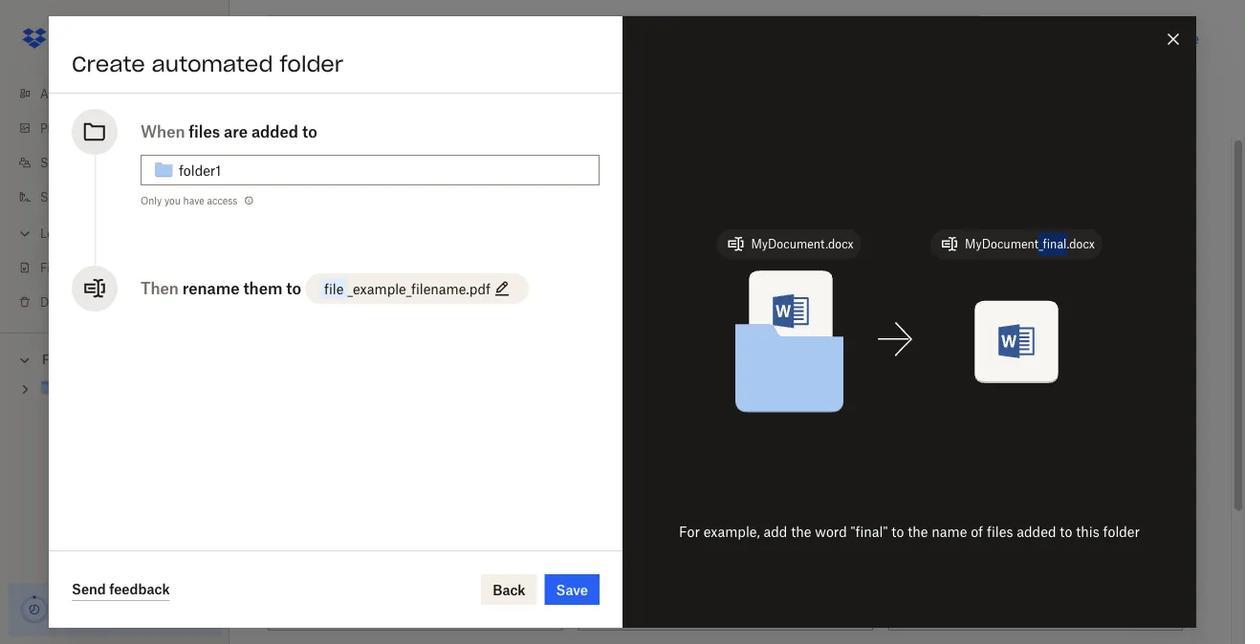 Task type: locate. For each thing, give the bounding box(es) containing it.
added left this
[[1017, 524, 1057, 540]]

deleted files link
[[15, 285, 230, 320]]

0 vertical spatial then
[[711, 224, 744, 241]]

1 horizontal spatial folder
[[1104, 524, 1141, 540]]

list
[[0, 65, 230, 333]]

folder permissions image
[[241, 193, 257, 209]]

.pdf
[[466, 281, 491, 297]]

0 horizontal spatial added
[[252, 122, 299, 141]]

upgrade
[[1145, 30, 1200, 46]]

the
[[792, 524, 812, 540], [908, 524, 929, 540]]

folder up "automations"
[[280, 51, 344, 78]]

back button
[[482, 575, 537, 606]]

then inside column header
[[711, 224, 744, 241]]

this
[[1077, 524, 1100, 540]]

then left rename
[[141, 279, 179, 298]]

2
[[118, 613, 124, 625]]

files down an
[[396, 589, 423, 605]]

1 horizontal spatial added
[[309, 272, 348, 288]]

0 horizontal spatial the
[[792, 524, 812, 540]]

"final"
[[851, 524, 888, 540]]

the right the add
[[792, 524, 812, 540]]

0 horizontal spatial folder
[[280, 51, 344, 78]]

1 vertical spatial then
[[141, 279, 179, 298]]

gb
[[126, 613, 141, 625]]

all files
[[40, 87, 80, 101]]

then up "files added to" row
[[711, 224, 744, 241]]

to down "automations"
[[302, 122, 317, 141]]

folder1 button
[[372, 261, 469, 299]]

column header
[[268, 212, 703, 254]]

of
[[971, 524, 984, 540], [106, 613, 115, 625]]

mydocument.docx
[[751, 237, 854, 252]]

to right them
[[286, 279, 302, 298]]

send feedback button
[[72, 579, 170, 602]]

0 horizontal spatial of
[[106, 613, 115, 625]]

files are added to
[[189, 122, 317, 141]]

filename
[[411, 281, 466, 297]]

cell
[[975, 254, 1193, 308], [1178, 254, 1193, 308]]

added
[[252, 122, 299, 141], [309, 272, 348, 288], [1017, 524, 1057, 540]]

0 vertical spatial of
[[971, 524, 984, 540]]

mydocument _final .docx
[[965, 237, 1096, 252]]

then inside create automated folder dialog
[[141, 279, 179, 298]]

0 horizontal spatial then
[[141, 279, 179, 298]]

1 vertical spatial of
[[106, 613, 115, 625]]

choose
[[345, 568, 393, 584]]

files
[[276, 272, 305, 288]]

0 vertical spatial folder
[[280, 51, 344, 78]]

of inside create automated folder dialog
[[971, 524, 984, 540]]

table containing then
[[268, 212, 1193, 308]]

of left 2
[[106, 613, 115, 625]]

row
[[268, 212, 1193, 254]]

folders
[[42, 353, 84, 367]]

files
[[58, 87, 80, 101], [189, 122, 220, 141], [86, 295, 108, 310], [987, 524, 1014, 540], [396, 589, 423, 605]]

1 the from the left
[[792, 524, 812, 540]]

files left are
[[189, 122, 220, 141]]

1 horizontal spatial the
[[908, 524, 929, 540]]

1 vertical spatial added
[[309, 272, 348, 288]]

folder
[[280, 51, 344, 78], [1104, 524, 1141, 540]]

an
[[397, 568, 412, 584]]

category
[[822, 273, 869, 288]]

table
[[268, 212, 1193, 308]]

files added to row
[[268, 254, 1193, 308]]

to right the file
[[352, 272, 365, 288]]

deleted files
[[40, 295, 108, 310]]

files right deleted
[[86, 295, 108, 310]]

1 _ from the left
[[348, 281, 353, 297]]

of right name
[[971, 524, 984, 540]]

list containing all files
[[0, 65, 230, 333]]

shared link
[[15, 145, 230, 180]]

main content containing then
[[260, 138, 1231, 645]]

0 horizontal spatial _
[[348, 281, 353, 297]]

quota usage element
[[19, 595, 50, 626]]

dropbox image
[[15, 19, 54, 57]]

access
[[207, 195, 238, 207]]

file requests
[[40, 261, 110, 275]]

added right are
[[252, 122, 299, 141]]

back
[[493, 582, 526, 599]]

1 horizontal spatial of
[[971, 524, 984, 540]]

column header inside main content
[[268, 212, 703, 254]]

1 horizontal spatial _
[[406, 281, 411, 297]]

of inside explore free features 600 bytes of 2 gb
[[106, 613, 115, 625]]

organize
[[753, 273, 803, 288]]

to down image
[[426, 589, 439, 605]]

for example, add the word "final" to the name of files added to this folder
[[679, 524, 1141, 540]]

then column header
[[703, 212, 975, 254]]

signatures link
[[15, 180, 230, 214]]

_ right the file
[[348, 281, 353, 297]]

main content
[[260, 138, 1231, 645]]

file _ example _ filename .pdf
[[324, 281, 491, 297]]

save button
[[545, 575, 600, 606]]

2 cell from the left
[[1178, 254, 1193, 308]]

then
[[711, 224, 744, 241], [141, 279, 179, 298]]

for
[[679, 524, 700, 540]]

folder right this
[[1104, 524, 1141, 540]]

are
[[224, 122, 248, 141]]

added right files
[[309, 272, 348, 288]]

row containing then
[[268, 212, 1193, 254]]

to right format on the left bottom of the page
[[505, 568, 518, 584]]

the left name
[[908, 524, 929, 540]]

table inside main content
[[268, 212, 1193, 308]]

to
[[302, 122, 317, 141], [352, 272, 365, 288], [286, 279, 302, 298], [892, 524, 905, 540], [1060, 524, 1073, 540], [505, 568, 518, 584], [426, 589, 439, 605]]

feedback
[[109, 582, 170, 598]]

requests
[[63, 261, 110, 275]]

files added to
[[276, 272, 365, 288]]

_final
[[1039, 237, 1067, 252]]

2 vertical spatial added
[[1017, 524, 1057, 540]]

1 horizontal spatial then
[[711, 224, 744, 241]]

_ left "folder1"
[[406, 281, 411, 297]]

automated
[[152, 51, 273, 78]]

folder1 link
[[372, 261, 469, 299]]

when
[[141, 122, 185, 141]]

add
[[764, 524, 788, 540]]

photos
[[40, 121, 77, 135]]

_
[[348, 281, 353, 297], [406, 281, 411, 297]]

save
[[556, 582, 588, 599]]

rename
[[183, 279, 240, 298]]

2 horizontal spatial added
[[1017, 524, 1057, 540]]

example
[[353, 281, 406, 297]]

files right name
[[987, 524, 1014, 540]]



Task type: describe. For each thing, give the bounding box(es) containing it.
features
[[116, 596, 155, 608]]

Folder name text field
[[179, 160, 588, 181]]

files right all
[[58, 87, 80, 101]]

format
[[459, 568, 501, 584]]

rename them to
[[183, 279, 302, 298]]

less image
[[15, 224, 34, 244]]

create
[[72, 51, 145, 78]]

deleted
[[40, 295, 83, 310]]

have
[[183, 195, 204, 207]]

less
[[40, 226, 65, 241]]

all files link
[[15, 77, 230, 111]]

automations
[[268, 92, 407, 119]]

photos link
[[15, 111, 230, 145]]

shared
[[40, 155, 79, 170]]

example,
[[704, 524, 760, 540]]

added inside row
[[309, 272, 348, 288]]

you
[[165, 195, 181, 207]]

status column header
[[975, 212, 1193, 254]]

create automated folder dialog
[[49, 16, 1197, 629]]

send
[[72, 582, 106, 598]]

signatures
[[40, 190, 100, 204]]

status
[[983, 224, 1026, 241]]

by
[[806, 273, 819, 288]]

them
[[243, 279, 283, 298]]

only you have access
[[141, 195, 238, 207]]

mydocument
[[965, 237, 1039, 252]]

bytes
[[79, 613, 104, 625]]

2 the from the left
[[908, 524, 929, 540]]

to right "final" in the right of the page
[[892, 524, 905, 540]]

folder1
[[414, 273, 454, 288]]

upgrade link
[[1145, 30, 1200, 46]]

1 vertical spatial folder
[[1104, 524, 1141, 540]]

choose an image format to convert files to button
[[260, 534, 571, 639]]

organize by category button
[[711, 265, 884, 296]]

image
[[416, 568, 455, 584]]

explore
[[57, 596, 93, 608]]

file
[[324, 281, 344, 297]]

only
[[141, 195, 162, 207]]

word
[[816, 524, 847, 540]]

choose an image format to convert files to
[[345, 568, 518, 605]]

create automated folder
[[72, 51, 344, 78]]

files inside choose an image format to convert files to
[[396, 589, 423, 605]]

organize by category
[[753, 273, 869, 288]]

name
[[932, 524, 968, 540]]

explore free features 600 bytes of 2 gb
[[57, 596, 155, 625]]

1 cell from the left
[[975, 254, 1193, 308]]

to inside row
[[352, 272, 365, 288]]

send feedback
[[72, 582, 170, 598]]

convert
[[345, 589, 393, 605]]

file
[[40, 261, 60, 275]]

.docx
[[1067, 237, 1096, 252]]

to left this
[[1060, 524, 1073, 540]]

free
[[95, 596, 114, 608]]

2 _ from the left
[[406, 281, 411, 297]]

0 vertical spatial added
[[252, 122, 299, 141]]

600
[[57, 613, 76, 625]]

all
[[40, 87, 55, 101]]

folders button
[[0, 345, 230, 374]]

file requests link
[[15, 251, 230, 285]]



Task type: vqa. For each thing, say whether or not it's contained in the screenshot.
"2"
yes



